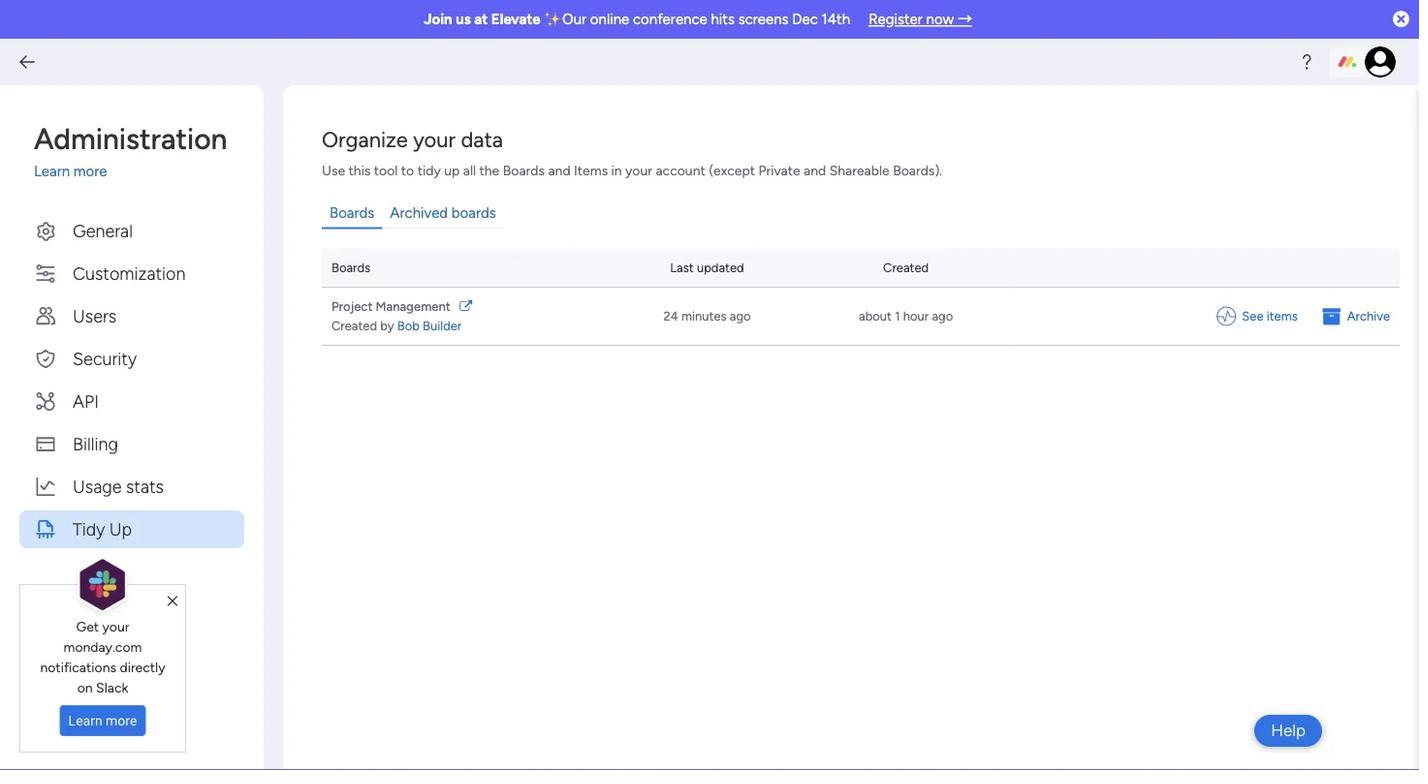 Task type: locate. For each thing, give the bounding box(es) containing it.
created for created
[[883, 260, 929, 275]]

learn
[[34, 163, 70, 180], [68, 713, 102, 729]]

private
[[758, 162, 800, 178]]

0 vertical spatial created
[[883, 260, 929, 275]]

1 vertical spatial more
[[106, 713, 137, 729]]

0 horizontal spatial ago
[[730, 308, 751, 324]]

customization
[[73, 263, 186, 284]]

usage stats
[[73, 476, 164, 497]]

more down slack
[[106, 713, 137, 729]]

2 and from the left
[[804, 162, 826, 178]]

get
[[76, 618, 99, 635]]

project
[[331, 299, 373, 315]]

data
[[461, 126, 503, 152]]

1 horizontal spatial created
[[883, 260, 929, 275]]

created
[[883, 260, 929, 275], [331, 318, 377, 333]]

builder
[[423, 318, 462, 333]]

on
[[77, 679, 93, 696]]

2 vertical spatial your
[[102, 618, 129, 635]]

customization button
[[19, 254, 244, 292]]

your right in
[[625, 162, 652, 178]]

learn inside "administration learn more"
[[34, 163, 70, 180]]

help button
[[1254, 715, 1322, 747]]

1 vertical spatial created
[[331, 318, 377, 333]]

boards up project
[[331, 260, 370, 275]]

stats
[[126, 476, 164, 497]]

24 minutes ago
[[663, 308, 751, 324]]

api button
[[19, 382, 244, 420]]

ago right hour
[[932, 308, 953, 324]]

bob builder image
[[1365, 47, 1396, 78]]

2 vertical spatial boards
[[331, 260, 370, 275]]

0 horizontal spatial your
[[102, 618, 129, 635]]

administration
[[34, 121, 227, 156]]

up
[[444, 162, 460, 178]]

boards down 'this' at top
[[330, 205, 374, 222]]

boards
[[503, 162, 545, 178], [330, 205, 374, 222], [331, 260, 370, 275]]

✨
[[544, 11, 559, 28]]

security button
[[19, 340, 244, 378]]

2 horizontal spatial your
[[625, 162, 652, 178]]

more inside learn more button
[[106, 713, 137, 729]]

1 vertical spatial your
[[625, 162, 652, 178]]

archived
[[390, 205, 448, 222]]

tidy up button
[[19, 510, 244, 548]]

1 horizontal spatial and
[[804, 162, 826, 178]]

help
[[1271, 721, 1306, 741]]

security
[[73, 348, 137, 369]]

your up tidy
[[413, 126, 456, 152]]

created up about 1 hour ago
[[883, 260, 929, 275]]

more
[[73, 163, 107, 180], [106, 713, 137, 729]]

1 and from the left
[[548, 162, 570, 178]]

conference
[[633, 11, 707, 28]]

about 1 hour ago
[[859, 308, 953, 324]]

this
[[348, 162, 371, 178]]

dec
[[792, 11, 818, 28]]

0 horizontal spatial and
[[548, 162, 570, 178]]

0 vertical spatial more
[[73, 163, 107, 180]]

your inside get your monday.com notifications directly on slack
[[102, 618, 129, 635]]

0 vertical spatial your
[[413, 126, 456, 152]]

ago right minutes
[[730, 308, 751, 324]]

created down project
[[331, 318, 377, 333]]

archived boards link
[[382, 200, 504, 229]]

all
[[463, 162, 476, 178]]

and left items
[[548, 162, 570, 178]]

your up monday.com
[[102, 618, 129, 635]]

0 vertical spatial boards
[[503, 162, 545, 178]]

billing button
[[19, 425, 244, 463]]

items
[[1267, 308, 1298, 324]]

directly
[[120, 659, 165, 675]]

learn down administration
[[34, 163, 70, 180]]

join us at elevate ✨ our online conference hits screens dec 14th
[[424, 11, 850, 28]]

register now → link
[[869, 11, 972, 28]]

general
[[73, 220, 133, 241]]

last
[[670, 260, 694, 275]]

1 vertical spatial learn
[[68, 713, 102, 729]]

help image
[[1297, 52, 1316, 72]]

and right private
[[804, 162, 826, 178]]

boards
[[452, 205, 496, 222]]

more down administration
[[73, 163, 107, 180]]

learn down on
[[68, 713, 102, 729]]

boards right the
[[503, 162, 545, 178]]

use
[[322, 162, 345, 178]]

learn more
[[68, 713, 137, 729]]

1 horizontal spatial ago
[[932, 308, 953, 324]]

2 ago from the left
[[932, 308, 953, 324]]

general button
[[19, 212, 244, 250]]

and
[[548, 162, 570, 178], [804, 162, 826, 178]]

bob
[[397, 318, 420, 333]]

ago
[[730, 308, 751, 324], [932, 308, 953, 324]]

1 horizontal spatial your
[[413, 126, 456, 152]]

your
[[413, 126, 456, 152], [625, 162, 652, 178], [102, 618, 129, 635]]

0 vertical spatial learn
[[34, 163, 70, 180]]

see items link
[[1217, 307, 1298, 326]]

0 horizontal spatial created
[[331, 318, 377, 333]]

learn inside button
[[68, 713, 102, 729]]

1 vertical spatial boards
[[330, 205, 374, 222]]

api
[[73, 391, 99, 411]]

hour
[[903, 308, 929, 324]]



Task type: vqa. For each thing, say whether or not it's contained in the screenshot.
your to the top
yes



Task type: describe. For each thing, give the bounding box(es) containing it.
(except
[[709, 162, 755, 178]]

monday.com
[[64, 639, 142, 655]]

your for data
[[413, 126, 456, 152]]

join
[[424, 11, 452, 28]]

notifications
[[40, 659, 116, 675]]

your for monday.com
[[102, 618, 129, 635]]

last updated
[[670, 260, 744, 275]]

1 ago from the left
[[730, 308, 751, 324]]

get your monday.com notifications directly on slack
[[40, 618, 165, 696]]

minutes
[[681, 308, 727, 324]]

updated
[[697, 260, 744, 275]]

external link image
[[460, 300, 472, 313]]

archive link
[[1322, 307, 1390, 326]]

up
[[109, 519, 132, 539]]

archive image
[[1322, 307, 1347, 326]]

slack
[[96, 679, 128, 696]]

in
[[611, 162, 622, 178]]

project management
[[331, 299, 450, 315]]

items
[[574, 162, 608, 178]]

organize
[[322, 126, 408, 152]]

created by bob builder
[[331, 318, 462, 333]]

bob builder link
[[397, 318, 462, 333]]

us
[[456, 11, 471, 28]]

tool
[[374, 162, 398, 178]]

archive
[[1347, 308, 1390, 324]]

boards).
[[893, 162, 942, 178]]

elevate
[[491, 11, 541, 28]]

about
[[859, 308, 892, 324]]

by
[[380, 318, 394, 333]]

usage
[[73, 476, 122, 497]]

learn more link
[[34, 161, 244, 183]]

billing
[[73, 433, 118, 454]]

24
[[663, 308, 678, 324]]

the
[[479, 162, 499, 178]]

to
[[401, 162, 414, 178]]

organize your data use this tool to tidy up all the boards and items in your account (except private and shareable boards).
[[322, 126, 942, 178]]

boards inside organize your data use this tool to tidy up all the boards and items in your account (except private and shareable boards).
[[503, 162, 545, 178]]

management
[[376, 299, 450, 315]]

see items
[[1242, 308, 1298, 324]]

dapulse x slim image
[[167, 593, 177, 610]]

register now →
[[869, 11, 972, 28]]

archived boards
[[390, 205, 496, 222]]

screens
[[738, 11, 789, 28]]

now
[[926, 11, 954, 28]]

our
[[562, 11, 587, 28]]

see
[[1242, 308, 1263, 324]]

administration learn more
[[34, 121, 227, 180]]

more inside "administration learn more"
[[73, 163, 107, 180]]

usage stats button
[[19, 468, 244, 505]]

tidy up
[[73, 519, 132, 539]]

hits
[[711, 11, 735, 28]]

register
[[869, 11, 923, 28]]

1
[[895, 308, 900, 324]]

online
[[590, 11, 629, 28]]

tidy
[[73, 519, 105, 539]]

created for created by bob builder
[[331, 318, 377, 333]]

back to workspace image
[[17, 52, 37, 72]]

learn more button
[[60, 705, 146, 737]]

v2 activity log image
[[1217, 307, 1242, 326]]

account
[[656, 162, 705, 178]]

users button
[[19, 297, 244, 335]]

users
[[73, 305, 116, 326]]

shareable
[[829, 162, 889, 178]]

at
[[474, 11, 488, 28]]

tidy
[[417, 162, 441, 178]]

→
[[958, 11, 972, 28]]

14th
[[822, 11, 850, 28]]

boards link
[[322, 200, 382, 229]]



